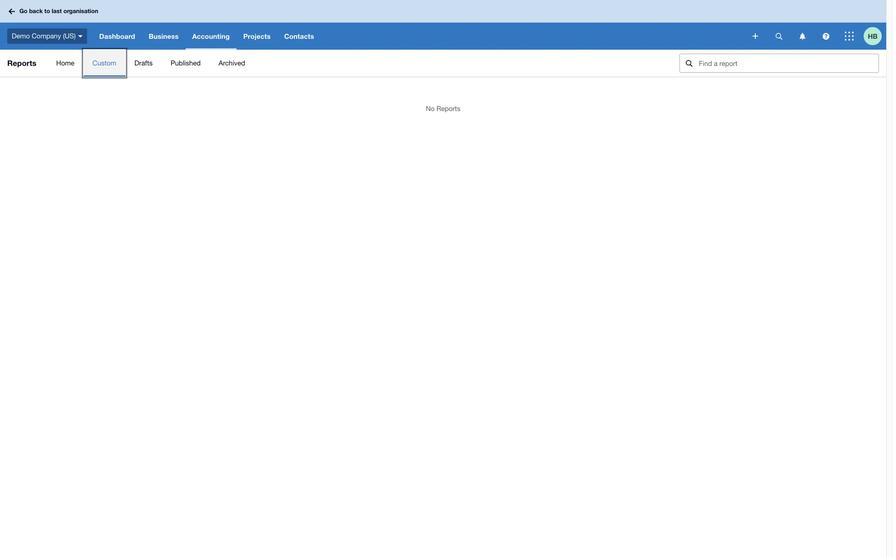 Task type: describe. For each thing, give the bounding box(es) containing it.
accounting
[[192, 32, 230, 40]]

svg image inside go back to last organisation link
[[9, 8, 15, 14]]

dashboard
[[99, 32, 135, 40]]

business button
[[142, 23, 186, 50]]

0 horizontal spatial svg image
[[823, 33, 830, 40]]

demo company (us) button
[[0, 23, 92, 50]]

published
[[171, 59, 201, 67]]

no
[[426, 105, 435, 112]]

organisation
[[63, 7, 98, 15]]

go
[[19, 7, 27, 15]]

back
[[29, 7, 43, 15]]

0 vertical spatial reports
[[7, 58, 36, 68]]

drafts
[[134, 59, 153, 67]]

to
[[44, 7, 50, 15]]

custom menu item
[[84, 50, 125, 77]]

(us)
[[63, 32, 76, 40]]

last
[[52, 7, 62, 15]]

banner containing hb
[[0, 0, 887, 50]]

contacts button
[[278, 23, 321, 50]]

published link
[[162, 50, 210, 77]]

hb
[[868, 32, 878, 40]]

company
[[32, 32, 61, 40]]

archived link
[[210, 50, 254, 77]]

accounting button
[[186, 23, 237, 50]]



Task type: vqa. For each thing, say whether or not it's contained in the screenshot.
Custom menu item
yes



Task type: locate. For each thing, give the bounding box(es) containing it.
projects button
[[237, 23, 278, 50]]

navigation inside banner
[[92, 23, 747, 50]]

reports
[[7, 58, 36, 68], [437, 105, 461, 112]]

menu containing home
[[47, 50, 673, 77]]

demo company (us)
[[12, 32, 76, 40]]

navigation
[[92, 23, 747, 50]]

None field
[[680, 54, 880, 73]]

business
[[149, 32, 179, 40]]

dashboard link
[[92, 23, 142, 50]]

drafts link
[[125, 50, 162, 77]]

svg image inside demo company (us) popup button
[[78, 35, 83, 37]]

svg image
[[845, 32, 854, 41], [823, 33, 830, 40]]

home link
[[47, 50, 84, 77]]

archived
[[219, 59, 245, 67]]

home
[[56, 59, 74, 67]]

reports down the demo
[[7, 58, 36, 68]]

banner
[[0, 0, 887, 50]]

1 horizontal spatial svg image
[[845, 32, 854, 41]]

Find a report text field
[[698, 54, 879, 72]]

1 vertical spatial reports
[[437, 105, 461, 112]]

projects
[[243, 32, 271, 40]]

reports right no
[[437, 105, 461, 112]]

menu
[[47, 50, 673, 77]]

custom link
[[84, 50, 125, 77]]

0 horizontal spatial reports
[[7, 58, 36, 68]]

contacts
[[284, 32, 314, 40]]

go back to last organisation link
[[5, 3, 104, 19]]

go back to last organisation
[[19, 7, 98, 15]]

custom
[[93, 59, 116, 67]]

hb button
[[864, 23, 887, 50]]

1 horizontal spatial reports
[[437, 105, 461, 112]]

demo
[[12, 32, 30, 40]]

no reports
[[426, 105, 461, 112]]

svg image
[[9, 8, 15, 14], [776, 33, 783, 40], [800, 33, 806, 40], [753, 33, 758, 39], [78, 35, 83, 37]]

navigation containing dashboard
[[92, 23, 747, 50]]



